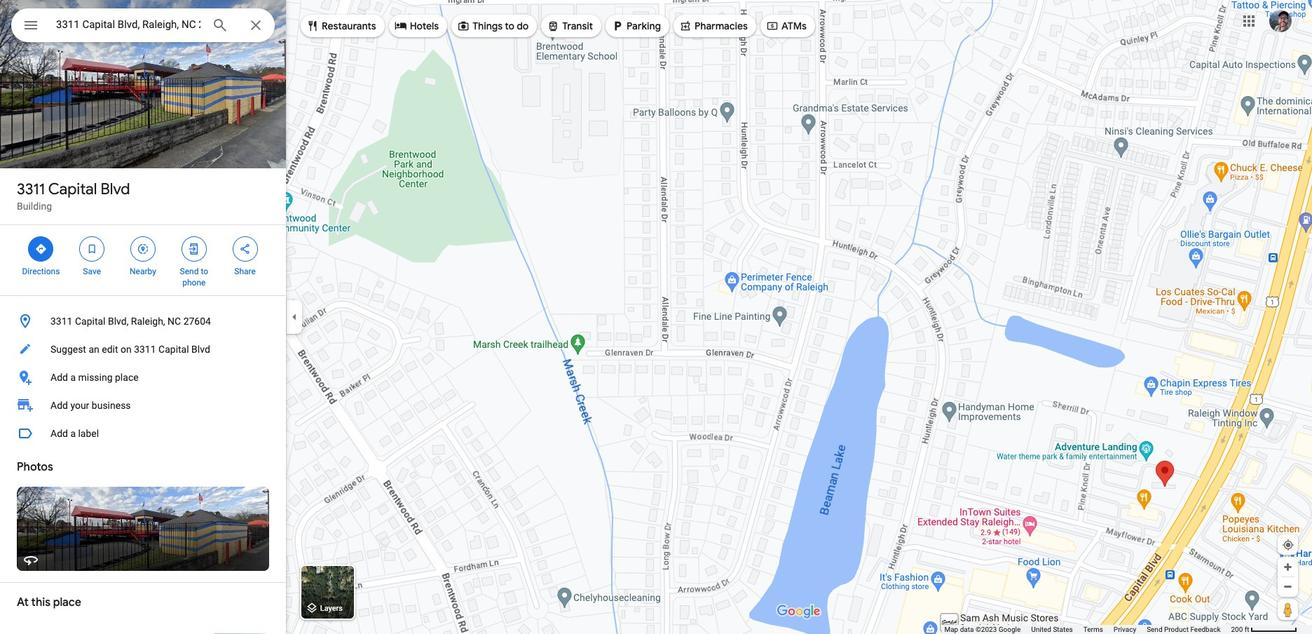 Task type: locate. For each thing, give the bounding box(es) containing it.
27604
[[184, 316, 211, 327]]

3311
[[17, 180, 45, 199], [50, 316, 73, 327], [134, 344, 156, 355]]

send
[[180, 267, 199, 276], [1148, 626, 1163, 633]]

0 horizontal spatial to
[[201, 267, 208, 276]]

capital
[[48, 180, 97, 199], [75, 316, 106, 327], [159, 344, 189, 355]]

restaurants
[[322, 20, 376, 32]]

200 ft button
[[1232, 626, 1298, 633]]

a left label
[[70, 428, 76, 439]]

nc
[[168, 316, 181, 327]]

3 add from the top
[[50, 428, 68, 439]]

suggest
[[50, 344, 86, 355]]

to up phone
[[201, 267, 208, 276]]

capital inside 3311 capital blvd building
[[48, 180, 97, 199]]

your
[[70, 400, 89, 411]]

0 horizontal spatial place
[[53, 595, 81, 609]]

place
[[115, 372, 139, 383], [53, 595, 81, 609]]

3311 up suggest
[[50, 316, 73, 327]]

add left your
[[50, 400, 68, 411]]


[[612, 18, 624, 34]]

to inside  things to do
[[505, 20, 515, 32]]

0 horizontal spatial 3311
[[17, 180, 45, 199]]

2 horizontal spatial 3311
[[134, 344, 156, 355]]

blvd
[[101, 180, 130, 199], [192, 344, 210, 355]]

0 vertical spatial send
[[180, 267, 199, 276]]

1 horizontal spatial place
[[115, 372, 139, 383]]

1 vertical spatial capital
[[75, 316, 106, 327]]

1 vertical spatial add
[[50, 400, 68, 411]]

200
[[1232, 626, 1244, 633]]

a
[[70, 372, 76, 383], [70, 428, 76, 439]]

states
[[1054, 626, 1074, 633]]

things
[[473, 20, 503, 32]]

missing
[[78, 372, 113, 383]]

send up phone
[[180, 267, 199, 276]]

3311 for blvd
[[17, 180, 45, 199]]

united
[[1032, 626, 1052, 633]]

1 a from the top
[[70, 372, 76, 383]]

place right this
[[53, 595, 81, 609]]

privacy
[[1114, 626, 1137, 633]]

zoom in image
[[1283, 562, 1294, 572]]

0 vertical spatial add
[[50, 372, 68, 383]]


[[137, 241, 149, 257]]

0 vertical spatial place
[[115, 372, 139, 383]]

add down suggest
[[50, 372, 68, 383]]

atms
[[782, 20, 807, 32]]

0 vertical spatial capital
[[48, 180, 97, 199]]

1 horizontal spatial 3311
[[50, 316, 73, 327]]

to
[[505, 20, 515, 32], [201, 267, 208, 276]]

footer inside google maps element
[[945, 625, 1232, 634]]

1 horizontal spatial blvd
[[192, 344, 210, 355]]

send left the product
[[1148, 626, 1163, 633]]

phone
[[182, 278, 206, 288]]

1 vertical spatial a
[[70, 428, 76, 439]]

1 horizontal spatial to
[[505, 20, 515, 32]]

capital inside 3311 capital blvd, raleigh, nc 27604 button
[[75, 316, 106, 327]]

send for send product feedback
[[1148, 626, 1163, 633]]

do
[[517, 20, 529, 32]]

 pharmacies
[[680, 18, 748, 34]]

0 vertical spatial 3311
[[17, 180, 45, 199]]

capital up building
[[48, 180, 97, 199]]

add for add your business
[[50, 400, 68, 411]]

1 vertical spatial send
[[1148, 626, 1163, 633]]

 hotels
[[395, 18, 439, 34]]

2 vertical spatial add
[[50, 428, 68, 439]]

1 vertical spatial blvd
[[192, 344, 210, 355]]

capital down nc
[[159, 344, 189, 355]]

send to phone
[[180, 267, 208, 288]]

2 a from the top
[[70, 428, 76, 439]]

0 horizontal spatial blvd
[[101, 180, 130, 199]]

parking
[[627, 20, 661, 32]]

a left missing
[[70, 372, 76, 383]]

add left label
[[50, 428, 68, 439]]

ft
[[1245, 626, 1250, 633]]

3311 inside 3311 capital blvd building
[[17, 180, 45, 199]]

0 vertical spatial a
[[70, 372, 76, 383]]

capital inside suggest an edit on 3311 capital blvd button
[[159, 344, 189, 355]]

send product feedback button
[[1148, 625, 1221, 634]]

3311 capital blvd main content
[[0, 0, 286, 634]]

actions for 3311 capital blvd region
[[0, 225, 286, 295]]

2 vertical spatial 3311
[[134, 344, 156, 355]]

1 vertical spatial 3311
[[50, 316, 73, 327]]

an
[[89, 344, 99, 355]]

footer containing map data ©2023 google
[[945, 625, 1232, 634]]


[[22, 15, 39, 35]]

3311 up building
[[17, 180, 45, 199]]

to left do
[[505, 20, 515, 32]]

add a missing place button
[[0, 363, 286, 391]]

3311 right on
[[134, 344, 156, 355]]

 button
[[11, 8, 50, 45]]

footer
[[945, 625, 1232, 634]]

 atms
[[767, 18, 807, 34]]

send inside send to phone
[[180, 267, 199, 276]]

1 add from the top
[[50, 372, 68, 383]]

1 horizontal spatial send
[[1148, 626, 1163, 633]]

map data ©2023 google
[[945, 626, 1021, 633]]

pharmacies
[[695, 20, 748, 32]]

3311 capital blvd building
[[17, 180, 130, 212]]

2 vertical spatial capital
[[159, 344, 189, 355]]

0 horizontal spatial send
[[180, 267, 199, 276]]

0 vertical spatial to
[[505, 20, 515, 32]]

capital left blvd,
[[75, 316, 106, 327]]

3311 Capital Blvd, Raleigh, NC 27604 field
[[11, 8, 275, 42]]

show your location image
[[1283, 539, 1295, 551]]

zoom out image
[[1283, 581, 1294, 592]]

add
[[50, 372, 68, 383], [50, 400, 68, 411], [50, 428, 68, 439]]


[[457, 18, 470, 34]]

edit
[[102, 344, 118, 355]]

add a missing place
[[50, 372, 139, 383]]

send inside button
[[1148, 626, 1163, 633]]

0 vertical spatial blvd
[[101, 180, 130, 199]]

©2023
[[976, 626, 998, 633]]

None field
[[56, 16, 201, 33]]

add a label button
[[0, 419, 286, 447]]

collapse side panel image
[[287, 309, 302, 325]]

google
[[999, 626, 1021, 633]]


[[767, 18, 779, 34]]

privacy button
[[1114, 625, 1137, 634]]

united states
[[1032, 626, 1074, 633]]

place down on
[[115, 372, 139, 383]]

at this place
[[17, 595, 81, 609]]

2 add from the top
[[50, 400, 68, 411]]

1 vertical spatial place
[[53, 595, 81, 609]]

1 vertical spatial to
[[201, 267, 208, 276]]

 parking
[[612, 18, 661, 34]]

at
[[17, 595, 29, 609]]



Task type: describe. For each thing, give the bounding box(es) containing it.
add a label
[[50, 428, 99, 439]]

hotels
[[410, 20, 439, 32]]

blvd,
[[108, 316, 129, 327]]

transit
[[563, 20, 593, 32]]

terms button
[[1084, 625, 1104, 634]]

this
[[31, 595, 51, 609]]

show street view coverage image
[[1279, 599, 1299, 620]]

place inside button
[[115, 372, 139, 383]]

feedback
[[1191, 626, 1221, 633]]

 transit
[[547, 18, 593, 34]]

capital for blvd
[[48, 180, 97, 199]]


[[395, 18, 407, 34]]

a for missing
[[70, 372, 76, 383]]

united states button
[[1032, 625, 1074, 634]]


[[680, 18, 692, 34]]

data
[[961, 626, 975, 633]]

business
[[92, 400, 131, 411]]

 restaurants
[[306, 18, 376, 34]]

suggest an edit on 3311 capital blvd
[[50, 344, 210, 355]]

send for send to phone
[[180, 267, 199, 276]]

raleigh,
[[131, 316, 165, 327]]

blvd inside 3311 capital blvd building
[[101, 180, 130, 199]]

 search field
[[11, 8, 275, 45]]

building
[[17, 201, 52, 212]]

blvd inside suggest an edit on 3311 capital blvd button
[[192, 344, 210, 355]]


[[35, 241, 47, 257]]

add for add a missing place
[[50, 372, 68, 383]]

add for add a label
[[50, 428, 68, 439]]


[[86, 241, 98, 257]]


[[239, 241, 251, 257]]


[[547, 18, 560, 34]]

a for label
[[70, 428, 76, 439]]

200 ft
[[1232, 626, 1250, 633]]

none field inside 3311 capital blvd, raleigh, nc 27604 field
[[56, 16, 201, 33]]

 things to do
[[457, 18, 529, 34]]


[[188, 241, 200, 257]]

product
[[1165, 626, 1189, 633]]

directions
[[22, 267, 60, 276]]

google account: cj baylor  
(christian.baylor@adept.ai) image
[[1270, 10, 1293, 32]]

on
[[121, 344, 132, 355]]

nearby
[[130, 267, 156, 276]]

photos
[[17, 460, 53, 474]]

add your business link
[[0, 391, 286, 419]]

add your business
[[50, 400, 131, 411]]

3311 capital blvd, raleigh, nc 27604
[[50, 316, 211, 327]]

3311 capital blvd, raleigh, nc 27604 button
[[0, 307, 286, 335]]

3311 for blvd,
[[50, 316, 73, 327]]

share
[[234, 267, 256, 276]]

save
[[83, 267, 101, 276]]

suggest an edit on 3311 capital blvd button
[[0, 335, 286, 363]]

terms
[[1084, 626, 1104, 633]]

send product feedback
[[1148, 626, 1221, 633]]

google maps element
[[0, 0, 1313, 634]]

to inside send to phone
[[201, 267, 208, 276]]

layers
[[320, 604, 343, 613]]

label
[[78, 428, 99, 439]]


[[306, 18, 319, 34]]

map
[[945, 626, 959, 633]]

capital for blvd,
[[75, 316, 106, 327]]



Task type: vqa. For each thing, say whether or not it's contained in the screenshot.


